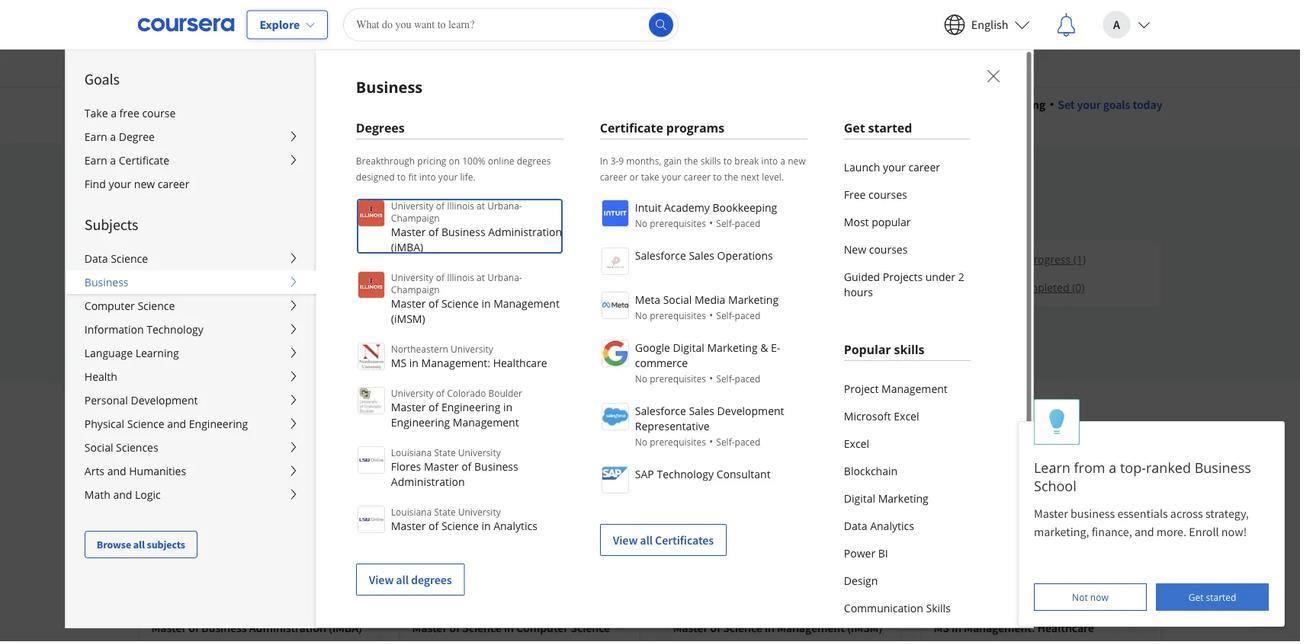 Task type: describe. For each thing, give the bounding box(es) containing it.
urbana- inside the university of illinois at urbana- champaign master of business administration (imba)
[[487, 199, 522, 212]]

ibm for ibm data science professional certificate
[[138, 213, 157, 228]]

in inside "link"
[[952, 621, 962, 636]]

business
[[1071, 506, 1115, 522]]

What do you want to learn? text field
[[343, 8, 679, 42]]

illinois inside university of illinois at urbana- champaign master of science in management (imsm)
[[447, 271, 474, 284]]

into for degrees
[[419, 171, 436, 183]]

social sciences
[[84, 441, 158, 455]]

northeastern university ms in management: healthcare
[[391, 343, 547, 370]]

and inside dropdown button
[[107, 464, 126, 479]]

no inside google digital marketing & e- commerce no prerequisites • self-paced
[[635, 373, 647, 386]]

digital inside google digital marketing & e- commerce no prerequisites • self-paced
[[673, 341, 704, 355]]

louisiana state university logo image for master of science in analytics
[[357, 506, 385, 534]]

and inside master business essentials across strategy, marketing, finance, and more. enroll now!
[[1135, 525, 1154, 540]]

a for certificate
[[110, 153, 116, 168]]

engineering up flores
[[391, 415, 450, 430]]

at up master of business administration (imba) link
[[267, 595, 276, 609]]

|
[[783, 300, 785, 314]]

breakthrough pricing on 100% online degrees designed to fit into your life.
[[356, 155, 551, 183]]

your inside explore menu element
[[108, 177, 131, 191]]

partnername logo image for salesforce
[[601, 403, 629, 431]]

data analytics
[[844, 519, 914, 533]]

science inside computer science 'dropdown button'
[[137, 299, 174, 313]]

salesforce sales operations
[[635, 248, 773, 263]]

design link
[[844, 567, 970, 595]]

list for started
[[844, 153, 970, 306]]

ms in management: healthcare
[[934, 621, 1094, 636]]

information technology
[[84, 323, 203, 337]]

information
[[84, 323, 143, 337]]

of inside master of science in management (imsm) link
[[710, 621, 721, 636]]

course introduction week 1 | video • 4 min
[[749, 283, 852, 314]]

0 of 10 completed
[[863, 214, 944, 228]]

of inside master of science in computer science link
[[449, 621, 460, 636]]

microsoft excel link
[[844, 403, 970, 430]]

courses for new courses
[[869, 242, 907, 257]]

science inside louisiana state university master of science in analytics
[[441, 519, 478, 533]]

view for degrees
[[369, 573, 393, 588]]

and inside dropdown button
[[167, 417, 186, 432]]

certificate programs
[[600, 120, 724, 136]]

data science
[[84, 252, 148, 266]]

view all degrees
[[369, 573, 452, 588]]

at inside university of illinois at urbana- champaign master of science in management (imsm)
[[476, 271, 485, 284]]

top-
[[1120, 459, 1146, 477]]

data analytics link
[[844, 512, 970, 540]]

master of business administration (imba)
[[151, 621, 362, 636]]

ibm data science professional certificate
[[138, 213, 348, 228]]

science inside master of science in management (imsm) link
[[723, 621, 762, 636]]

under
[[925, 270, 955, 284]]

louisiana state university master of science in analytics
[[391, 506, 537, 533]]

prerequisites inside 'salesforce sales development representative no prerequisites • self-paced'
[[650, 436, 706, 449]]

science inside university of illinois at urbana- champaign master of science in management (imsm)
[[441, 296, 478, 311]]

university inside louisiana state university master of science in analytics
[[458, 506, 500, 519]]

online
[[487, 155, 514, 167]]

certificate inside business menu item
[[600, 120, 663, 136]]

what is data science? image
[[157, 257, 245, 345]]

free
[[844, 187, 866, 202]]

master inside university of colorado boulder master of engineering in engineering management
[[391, 400, 425, 414]]

representative
[[635, 419, 709, 434]]

technology for information
[[146, 323, 203, 337]]

data inside 'link'
[[844, 519, 867, 533]]

view all certificates
[[613, 533, 714, 548]]

personal development button
[[66, 389, 316, 413]]

science inside ibm data science professional certificate link
[[186, 213, 225, 228]]

your inside in 3-9 months, gain the skills to break into a new career or take your career to the next level.
[[661, 171, 681, 183]]

2 vertical spatial certificate
[[294, 213, 348, 228]]

free
[[119, 106, 139, 120]]

in inside northeastern university ms in management: healthcare
[[409, 356, 418, 370]]

university of colorado boulder logo image
[[357, 387, 385, 415]]

4
[[820, 300, 825, 314]]

master of science in computer science link
[[412, 620, 627, 638]]

more.
[[1157, 525, 1187, 540]]

new inside in 3-9 months, gain the skills to break into a new career or take your career to the next level.
[[788, 155, 805, 167]]

urbana- up master of business administration (imba) link
[[278, 595, 314, 609]]

1 horizontal spatial to
[[713, 171, 722, 183]]

subjects
[[146, 538, 185, 552]]

business inside the university of illinois at urbana- champaign master of business administration (imba)
[[441, 225, 485, 239]]

is
[[315, 279, 329, 305]]

computer science button
[[66, 294, 316, 318]]

management inside list
[[881, 382, 947, 396]]

min
[[827, 300, 845, 314]]

university inside university of colorado boulder master of engineering in engineering management
[[391, 387, 433, 400]]

illinois up master of business administration (imba)
[[235, 595, 265, 609]]

partnername logo image inside sap technology consultant link
[[601, 467, 629, 494]]

your inside breakthrough pricing on 100% online degrees designed to fit into your life.
[[438, 171, 458, 183]]

data down 'find your new career' link
[[160, 213, 183, 228]]

paced inside intuit academy bookkeeping no prerequisites • self-paced
[[734, 217, 760, 230]]

university inside northeastern university ms in management: healthcare
[[450, 343, 493, 355]]

ms in management: healthcare link
[[934, 620, 1149, 638]]

at up master of science in management (imsm) link
[[789, 595, 798, 609]]

sales for operations
[[689, 248, 714, 263]]

boulder for university of colorado boulder master of engineering in engineering management
[[488, 387, 522, 400]]

administration inside the university of illinois at urbana- champaign master of business administration (imba)
[[488, 225, 562, 239]]

overall
[[263, 331, 295, 345]]

fit
[[408, 171, 417, 183]]

development inside 'salesforce sales development representative no prerequisites • self-paced'
[[717, 404, 784, 418]]

find your new career link
[[66, 172, 316, 196]]

social sciences button
[[66, 436, 316, 460]]

meta social media marketing no prerequisites • self-paced
[[635, 292, 778, 323]]

more option for what is data science? image
[[934, 258, 955, 279]]

0 horizontal spatial the
[[684, 155, 698, 167]]

started inside business menu item
[[868, 120, 912, 136]]

degrees inside business menu item
[[356, 120, 404, 136]]

of inside louisiana state university flores master of business administration
[[461, 459, 471, 474]]

boulder for university of colorado boulder
[[539, 595, 575, 609]]

pending
[[1002, 97, 1046, 112]]

to for certificate programs
[[723, 155, 732, 167]]

certificates
[[655, 533, 714, 548]]

science?
[[380, 279, 458, 305]]

• inside intuit academy bookkeeping no prerequisites • self-paced
[[709, 216, 713, 230]]

earn your degree collection element
[[129, 382, 1172, 643]]

new
[[844, 242, 866, 257]]

all for degrees
[[396, 573, 408, 588]]

louisiana for master
[[391, 506, 431, 519]]

• inside google digital marketing & e- commerce no prerequisites • self-paced
[[709, 371, 713, 386]]

ms inside "link"
[[934, 621, 949, 636]]

business inside earn your degree collection element
[[201, 621, 247, 636]]

management: inside northeastern university ms in management: healthcare
[[421, 356, 490, 370]]

• for course introduction
[[815, 300, 818, 314]]

intuit academy bookkeeping no prerequisites • self-paced
[[635, 200, 777, 230]]

all for certificate programs
[[640, 533, 652, 548]]

illinois inside the university of illinois at urbana- champaign master of business administration (imba)
[[447, 199, 474, 212]]

earn for earn your degree
[[138, 407, 178, 434]]

bi
[[878, 546, 888, 561]]

a for degree
[[110, 130, 116, 144]]

microsoft excel
[[844, 409, 919, 424]]

degree for earn your degree
[[226, 407, 289, 434]]

2 vertical spatial marketing
[[878, 492, 928, 506]]

power bi link
[[844, 540, 970, 567]]

progress for in
[[1027, 252, 1071, 267]]

view for certificate programs
[[613, 533, 637, 548]]

sap
[[635, 467, 654, 482]]

prerequisites inside google digital marketing & e- commerce no prerequisites • self-paced
[[650, 373, 706, 386]]

browse
[[96, 538, 131, 552]]

business inside louisiana state university flores master of business administration
[[474, 459, 518, 474]]

salesforce for salesforce sales development representative no prerequisites • self-paced
[[635, 404, 686, 418]]

find your new career
[[84, 177, 189, 191]]

social inside meta social media marketing no prerequisites • self-paced
[[663, 292, 692, 307]]

school
[[1034, 477, 1077, 496]]

business inside learn from a top-ranked business school
[[1195, 459, 1251, 477]]

2
[[958, 270, 964, 284]]

a inside in 3-9 months, gain the skills to break into a new career or take your career to the next level.
[[780, 155, 785, 167]]

completed
[[1015, 281, 1070, 295]]

learning
[[135, 346, 179, 361]]

salesforce sales development representative no prerequisites • self-paced
[[635, 404, 784, 449]]

get inside business menu item
[[844, 120, 865, 136]]

science inside data science dropdown button
[[110, 252, 148, 266]]

project
[[844, 382, 878, 396]]

ranked
[[1146, 459, 1191, 477]]

• for salesforce sales development representative
[[709, 435, 713, 449]]

week
[[749, 300, 773, 314]]

analytics inside 'link'
[[870, 519, 914, 533]]

business group
[[65, 50, 1300, 643]]

in 3-9 months, gain the skills to break into a new career or take your career to the next level.
[[600, 155, 805, 183]]

pricing
[[417, 155, 446, 167]]

urbana- up master of science in management (imsm) link
[[800, 595, 836, 609]]

at inside the university of illinois at urbana- champaign master of business administration (imba)
[[476, 199, 485, 212]]

in inside university of colorado boulder master of engineering in engineering management
[[503, 400, 512, 414]]

from
[[1074, 459, 1105, 477]]

earn a degree button
[[66, 125, 316, 149]]

get started inside business menu item
[[844, 120, 912, 136]]

physical science and engineering button
[[66, 413, 316, 436]]

development inside popup button
[[130, 394, 197, 408]]

in progress (1)
[[1015, 252, 1086, 267]]

explore
[[260, 17, 300, 32]]

academy
[[664, 200, 709, 215]]

university of illinois at urbana-champaign for in
[[699, 595, 887, 609]]

online degrees
[[310, 59, 386, 74]]

graduation cap image
[[938, 155, 957, 173]]

1
[[775, 300, 780, 314]]

communication
[[844, 601, 923, 616]]

champaign inside university of illinois at urbana- champaign master of science in management (imsm)
[[391, 283, 439, 296]]

and inside popup button
[[113, 488, 132, 503]]

certificate inside popup button
[[118, 153, 169, 168]]

up
[[751, 259, 766, 274]]

master inside louisiana state university flores master of business administration
[[424, 459, 458, 474]]

next
[[724, 259, 749, 274]]

completed (0) link
[[1009, 274, 1150, 302]]

(imba) inside the university of illinois at urbana- champaign master of business administration (imba)
[[391, 240, 423, 254]]

months,
[[626, 155, 661, 167]]

(imsm) inside earn your degree collection element
[[847, 621, 883, 636]]

communication skills link
[[844, 595, 970, 622]]

computer science
[[84, 299, 174, 313]]

professional
[[228, 213, 292, 228]]

(imsm) inside university of illinois at urbana- champaign master of science in management (imsm)
[[391, 312, 425, 326]]

degrees inside list
[[411, 573, 452, 588]]

northeastern for northeastern university
[[960, 595, 1019, 609]]

data science button
[[66, 247, 316, 271]]

started inside alice element
[[1206, 591, 1237, 604]]

northeastern university  logo image
[[357, 343, 385, 371]]

degrees inside online degrees link
[[345, 59, 386, 74]]

master inside university of illinois at urbana- champaign master of science in management (imsm)
[[391, 296, 425, 311]]

popular skills
[[844, 342, 924, 358]]

salesforce for salesforce sales operations
[[635, 248, 686, 263]]

computer inside computer science 'dropdown button'
[[84, 299, 134, 313]]



Task type: locate. For each thing, give the bounding box(es) containing it.
2 state from the top
[[434, 506, 455, 519]]

1 prerequisites from the top
[[650, 217, 706, 230]]

(imba) inside earn your degree collection element
[[329, 621, 362, 636]]

1 university of illinois at urbana-champaign from the left
[[177, 595, 366, 609]]

flores
[[391, 459, 421, 474]]

your up free courses link
[[883, 160, 905, 174]]

excel
[[894, 409, 919, 424], [844, 437, 869, 451]]

into right fit at the left top of page
[[419, 171, 436, 183]]

engineering
[[441, 400, 500, 414], [391, 415, 450, 430], [189, 417, 248, 432]]

no inside 'salesforce sales development representative no prerequisites • self-paced'
[[635, 436, 647, 449]]

in for in 3-9 months, gain the skills to break into a new career or take your career to the next level.
[[600, 155, 608, 167]]

0 horizontal spatial computer
[[84, 299, 134, 313]]

self- down media
[[716, 310, 734, 322]]

list for skills
[[844, 375, 970, 643]]

1 horizontal spatial degrees
[[516, 155, 551, 167]]

earn
[[84, 130, 107, 144], [84, 153, 107, 168], [138, 407, 178, 434]]

university of illinois at urbana-champaign up master of science in management (imsm) link
[[699, 595, 887, 609]]

louisiana state university flores master of business administration
[[391, 447, 518, 489]]

1 state from the top
[[434, 447, 455, 459]]

partnername logo image inside salesforce sales operations link
[[601, 248, 629, 275]]

paced left 1
[[734, 310, 760, 322]]

excel down microsoft
[[844, 437, 869, 451]]

prerequisites down academy
[[650, 217, 706, 230]]

university of illinois at urbana-champaign logo image
[[357, 200, 385, 227], [357, 271, 385, 299]]

information technology button
[[66, 318, 316, 342]]

prerequisites inside meta social media marketing no prerequisites • self-paced
[[650, 310, 706, 322]]

louisiana inside louisiana state university flores master of business administration
[[391, 447, 431, 459]]

6 partnername logo image from the top
[[601, 467, 629, 494]]

1 vertical spatial skills
[[894, 342, 924, 358]]

3 prerequisites from the top
[[650, 373, 706, 386]]

1 vertical spatial certificate
[[118, 153, 169, 168]]

1 horizontal spatial social
[[663, 292, 692, 307]]

louisiana down flores
[[391, 506, 431, 519]]

at
[[476, 199, 485, 212], [476, 271, 485, 284], [267, 595, 276, 609], [789, 595, 798, 609]]

0 horizontal spatial to
[[397, 171, 406, 183]]

university of illinois at urbana-champaign
[[177, 595, 366, 609], [699, 595, 887, 609]]

2 louisiana from the top
[[391, 506, 431, 519]]

get down enroll
[[1189, 591, 1204, 604]]

1 paced from the top
[[734, 217, 760, 230]]

view inside list
[[613, 533, 637, 548]]

ibm down find your new career
[[138, 213, 157, 228]]

1 horizontal spatial northeastern
[[960, 595, 1019, 609]]

management: down northeastern university
[[964, 621, 1035, 636]]

partnername logo image for meta
[[601, 292, 629, 320]]

university of illinois at urbana-champaign logo image down "designed"
[[357, 200, 385, 227]]

engineering inside dropdown button
[[189, 417, 248, 432]]

your down the on
[[438, 171, 458, 183]]

logic
[[135, 488, 160, 503]]

1 louisiana state university logo image from the top
[[357, 447, 385, 474]]

and down essentials
[[1135, 525, 1154, 540]]

0%
[[646, 313, 663, 329]]

0 vertical spatial in
[[600, 155, 608, 167]]

sap technology consultant
[[635, 467, 770, 482]]

at down 100%
[[476, 199, 485, 212]]

skills
[[926, 601, 950, 616]]

1 vertical spatial social
[[84, 441, 113, 455]]

0 vertical spatial excel
[[894, 409, 919, 424]]

a for free
[[110, 106, 116, 120]]

1 list from the top
[[844, 153, 970, 306]]

4 prerequisites from the top
[[650, 436, 706, 449]]

course for course
[[263, 258, 295, 271]]

0 horizontal spatial university of illinois at urbana-champaign
[[177, 595, 366, 609]]

now!
[[1222, 525, 1247, 540]]

(1)
[[1074, 252, 1086, 267]]

degree
[[118, 130, 154, 144], [226, 407, 289, 434]]

1 horizontal spatial degree
[[226, 407, 289, 434]]

master inside louisiana state university master of science in analytics
[[391, 519, 425, 533]]

communication skills
[[844, 601, 950, 616]]

a
[[110, 106, 116, 120], [110, 130, 116, 144], [110, 153, 116, 168], [780, 155, 785, 167], [1109, 459, 1117, 477]]

3 no from the top
[[635, 373, 647, 386]]

boulder inside earn your degree collection element
[[539, 595, 575, 609]]

• down media
[[709, 308, 713, 323]]

louisiana state university logo image up view all degrees link
[[357, 506, 385, 534]]

into for certificate programs
[[761, 155, 778, 167]]

science inside the physical science and engineering dropdown button
[[127, 417, 164, 432]]

in inside louisiana state university master of science in analytics
[[481, 519, 490, 533]]

0 horizontal spatial northeastern
[[391, 343, 448, 355]]

None search field
[[343, 8, 679, 42]]

salesforce sales operations link
[[600, 246, 807, 275]]

self- inside 'salesforce sales development representative no prerequisites • self-paced'
[[716, 436, 734, 449]]

business menu item
[[315, 50, 1300, 643]]

0 horizontal spatial (imsm)
[[391, 312, 425, 326]]

management inside university of illinois at urbana- champaign master of science in management (imsm)
[[493, 296, 559, 311]]

1 vertical spatial ibm
[[308, 258, 324, 271]]

0 horizontal spatial degree
[[118, 130, 154, 144]]

skills up the project management link
[[894, 342, 924, 358]]

1 vertical spatial colorado
[[496, 595, 537, 609]]

• for meta social media marketing
[[709, 308, 713, 323]]

analytics
[[493, 519, 537, 533], [870, 519, 914, 533]]

• up 'salesforce sales development representative no prerequisites • self-paced'
[[709, 371, 713, 386]]

&
[[760, 341, 768, 355]]

1 partnername logo image from the top
[[601, 200, 629, 227]]

most popular link
[[844, 208, 970, 236]]

0 vertical spatial ibm
[[138, 213, 157, 228]]

progress for overall
[[297, 331, 336, 345]]

blockchain
[[844, 464, 897, 479]]

course for course introduction week 1 | video • 4 min
[[749, 283, 785, 298]]

course
[[142, 106, 175, 120]]

administration inside master of business administration (imba) link
[[249, 621, 326, 636]]

to left next
[[713, 171, 722, 183]]

analytics inside louisiana state university master of science in analytics
[[493, 519, 537, 533]]

0 vertical spatial northeastern
[[391, 343, 448, 355]]

engineering down northeastern university ms in management: healthcare
[[441, 400, 500, 414]]

0 vertical spatial colorado
[[447, 387, 486, 400]]

0 horizontal spatial technology
[[146, 323, 203, 337]]

computer down university of colorado boulder
[[516, 621, 568, 636]]

sales
[[689, 248, 714, 263], [689, 404, 714, 418]]

0 horizontal spatial analytics
[[493, 519, 537, 533]]

1 university of illinois at urbana-champaign logo image from the top
[[357, 200, 385, 227]]

the left next
[[724, 171, 738, 183]]

louisiana state university logo image
[[357, 447, 385, 474], [357, 506, 385, 534]]

now
[[1090, 591, 1109, 604]]

degree down take a free course
[[118, 130, 154, 144]]

no inside meta social media marketing no prerequisites • self-paced
[[635, 310, 647, 322]]

self- down bookkeeping in the right of the page
[[716, 217, 734, 230]]

paced inside google digital marketing & e- commerce no prerequisites • self-paced
[[734, 373, 760, 386]]

0 vertical spatial (imsm)
[[391, 312, 425, 326]]

champaign
[[391, 212, 439, 224], [391, 283, 439, 296], [314, 595, 366, 609], [836, 595, 887, 609]]

champaign inside the university of illinois at urbana- champaign master of business administration (imba)
[[391, 212, 439, 224]]

self- inside meta social media marketing no prerequisites • self-paced
[[716, 310, 734, 322]]

1 horizontal spatial (imsm)
[[847, 621, 883, 636]]

healthcare
[[493, 356, 547, 370], [1038, 621, 1094, 636]]

colorado for university of colorado boulder master of engineering in engineering management
[[447, 387, 486, 400]]

degree inside popup button
[[118, 130, 154, 144]]

help center image
[[1261, 603, 1279, 622]]

0 horizontal spatial administration
[[249, 621, 326, 636]]

finance,
[[1092, 525, 1132, 540]]

development
[[130, 394, 197, 408], [717, 404, 784, 418]]

2 vertical spatial earn
[[138, 407, 178, 434]]

louisiana state university logo image for flores master of business administration
[[357, 447, 385, 474]]

math and logic button
[[66, 483, 316, 507]]

colorado inside university of colorado boulder master of engineering in engineering management
[[447, 387, 486, 400]]

healthcare inside ms in management: healthcare "link"
[[1038, 621, 1094, 636]]

a up "level."
[[780, 155, 785, 167]]

partnername logo image
[[601, 200, 629, 227], [601, 248, 629, 275], [601, 292, 629, 320], [601, 340, 629, 368], [601, 403, 629, 431], [601, 467, 629, 494]]

view all degrees link
[[356, 564, 465, 596]]

1 horizontal spatial started
[[1206, 591, 1237, 604]]

lightbulb tip image
[[1049, 409, 1065, 436]]

2 horizontal spatial certificate
[[600, 120, 663, 136]]

0 horizontal spatial skills
[[700, 155, 721, 167]]

paced inside meta social media marketing no prerequisites • self-paced
[[734, 310, 760, 322]]

salesforce
[[635, 248, 686, 263], [635, 404, 686, 418]]

close image
[[982, 66, 1002, 85], [983, 66, 1003, 86]]

0 horizontal spatial boulder
[[488, 387, 522, 400]]

career down 3-
[[600, 171, 627, 183]]

0 vertical spatial degree
[[118, 130, 154, 144]]

arts
[[84, 464, 104, 479]]

ibm for ibm
[[308, 258, 324, 271]]

(imsm) down science?
[[391, 312, 425, 326]]

sciences
[[116, 441, 158, 455]]

data inside "link"
[[334, 279, 376, 305]]

design
[[844, 574, 878, 588]]

urbana- down online
[[487, 199, 522, 212]]

boulder up master of science in computer science link
[[539, 595, 575, 609]]

list containing launch your career
[[844, 153, 970, 306]]

1 horizontal spatial new
[[788, 155, 805, 167]]

1 vertical spatial get started
[[1189, 591, 1237, 604]]

get started
[[844, 120, 912, 136], [1189, 591, 1237, 604]]

continue
[[138, 163, 221, 190]]

view all certificates link
[[600, 525, 727, 557]]

4 no from the top
[[635, 436, 647, 449]]

degrees right online
[[516, 155, 551, 167]]

power bi
[[844, 546, 888, 561]]

meta
[[635, 292, 660, 307]]

business button
[[66, 271, 316, 294]]

colorado down northeastern university ms in management: healthcare
[[447, 387, 486, 400]]

in inside university of illinois at urbana- champaign master of science in management (imsm)
[[481, 296, 490, 311]]

into up "level."
[[761, 155, 778, 167]]

0 horizontal spatial certificate
[[118, 153, 169, 168]]

get
[[844, 120, 865, 136], [1189, 591, 1204, 604]]

all inside button
[[133, 538, 144, 552]]

0 horizontal spatial colorado
[[447, 387, 486, 400]]

0 vertical spatial get started
[[844, 120, 912, 136]]

social inside dropdown button
[[84, 441, 113, 455]]

data inside dropdown button
[[84, 252, 108, 266]]

intuit
[[635, 200, 661, 215]]

self- inside google digital marketing & e- commerce no prerequisites • self-paced
[[716, 373, 734, 386]]

guided projects under 2 hours
[[844, 270, 964, 299]]

ms
[[391, 356, 406, 370], [934, 621, 949, 636]]

in
[[600, 155, 608, 167], [1015, 252, 1024, 267]]

a left 'free'
[[110, 106, 116, 120]]

data down subjects
[[84, 252, 108, 266]]

progress up completed (0)
[[1027, 252, 1071, 267]]

1 louisiana from the top
[[391, 447, 431, 459]]

learning
[[225, 163, 301, 190]]

in for in progress (1)
[[1015, 252, 1024, 267]]

social up arts
[[84, 441, 113, 455]]

language
[[84, 346, 132, 361]]

prerequisites down meta
[[650, 310, 706, 322]]

and left logic
[[113, 488, 132, 503]]

data up the power
[[844, 519, 867, 533]]

coursera image
[[138, 13, 235, 37]]

1 vertical spatial (imba)
[[329, 621, 362, 636]]

boulder inside university of colorado boulder master of engineering in engineering management
[[488, 387, 522, 400]]

ms inside northeastern university ms in management: healthcare
[[391, 356, 406, 370]]

1 vertical spatial into
[[419, 171, 436, 183]]

ms right northeastern university  logo
[[391, 356, 406, 370]]

started up launch your career
[[868, 120, 912, 136]]

2 salesforce from the top
[[635, 404, 686, 418]]

2 list from the top
[[844, 375, 970, 643]]

university of illinois at urbana-champaign for administration
[[177, 595, 366, 609]]

2 sales from the top
[[689, 404, 714, 418]]

boulder
[[488, 387, 522, 400], [539, 595, 575, 609]]

marketing inside meta social media marketing no prerequisites • self-paced
[[728, 292, 778, 307]]

0 horizontal spatial into
[[419, 171, 436, 183]]

1 vertical spatial louisiana
[[391, 506, 431, 519]]

1 vertical spatial technology
[[657, 467, 713, 482]]

illinois up master of science in management (imsm)
[[757, 595, 787, 609]]

0 horizontal spatial get started
[[844, 120, 912, 136]]

learn
[[1034, 459, 1071, 477]]

no inside intuit academy bookkeeping no prerequisites • self-paced
[[635, 217, 647, 230]]

self- up 'salesforce sales development representative no prerequisites • self-paced'
[[716, 373, 734, 386]]

blockchain link
[[844, 458, 970, 485]]

explore menu element
[[66, 50, 316, 559]]

1 horizontal spatial ms
[[934, 621, 949, 636]]

guided projects under 2 hours link
[[844, 263, 970, 306]]

• inside course introduction week 1 | video • 4 min
[[815, 300, 818, 314]]

1 no from the top
[[635, 217, 647, 230]]

a down earn a degree
[[110, 153, 116, 168]]

1 horizontal spatial university of illinois at urbana-champaign
[[699, 595, 887, 609]]

1 sales from the top
[[689, 248, 714, 263]]

popular
[[871, 215, 910, 229]]

0 vertical spatial progress
[[1027, 252, 1071, 267]]

a left top- at the bottom
[[1109, 459, 1117, 477]]

partnername logo image for google
[[601, 340, 629, 368]]

marketing left |
[[728, 292, 778, 307]]

1 vertical spatial in
[[1015, 252, 1024, 267]]

• inside 'salesforce sales development representative no prerequisites • self-paced'
[[709, 435, 713, 449]]

list containing project management
[[844, 375, 970, 643]]

paced up consultant on the right bottom of page
[[734, 436, 760, 449]]

commerce
[[635, 356, 688, 370]]

1 horizontal spatial management:
[[964, 621, 1035, 636]]

2 horizontal spatial administration
[[488, 225, 562, 239]]

1 vertical spatial university of illinois at urbana-champaign logo image
[[357, 271, 385, 299]]

started left help center image
[[1206, 591, 1237, 604]]

salesforce up representative
[[635, 404, 686, 418]]

1 vertical spatial administration
[[391, 475, 465, 489]]

earn up the find
[[84, 153, 107, 168]]

4 self- from the top
[[716, 436, 734, 449]]

urbana- down the university of illinois at urbana- champaign master of business administration (imba)
[[487, 271, 522, 284]]

get inside alice element
[[1189, 591, 1204, 604]]

0 vertical spatial university of illinois at urbana-champaign logo image
[[357, 200, 385, 227]]

progress right overall
[[297, 331, 336, 345]]

alice element
[[1018, 400, 1285, 628]]

3-
[[610, 155, 618, 167]]

0 horizontal spatial ms
[[391, 356, 406, 370]]

0 vertical spatial ms
[[391, 356, 406, 370]]

paced inside 'salesforce sales development representative no prerequisites • self-paced'
[[734, 436, 760, 449]]

1 vertical spatial ms
[[934, 621, 949, 636]]

sales for development
[[689, 404, 714, 418]]

marketing left &
[[707, 341, 757, 355]]

computer up 'information'
[[84, 299, 134, 313]]

earn down take
[[84, 130, 107, 144]]

what is data science?
[[263, 279, 458, 305]]

2 self- from the top
[[716, 310, 734, 322]]

3 partnername logo image from the top
[[601, 292, 629, 320]]

1 vertical spatial degrees
[[356, 120, 404, 136]]

no down commerce
[[635, 373, 647, 386]]

university inside the university of illinois at urbana- champaign master of business administration (imba)
[[391, 199, 433, 212]]

(0)
[[1072, 281, 1085, 295]]

projects
[[883, 270, 922, 284]]

state
[[434, 447, 455, 459], [434, 506, 455, 519]]

get started up launch your career
[[844, 120, 912, 136]]

0 vertical spatial computer
[[84, 299, 134, 313]]

5 partnername logo image from the top
[[601, 403, 629, 431]]

self- up consultant on the right bottom of page
[[716, 436, 734, 449]]

colorado inside earn your degree collection element
[[496, 595, 537, 609]]

urbana- inside university of illinois at urbana- champaign master of science in management (imsm)
[[487, 271, 522, 284]]

no down intuit
[[635, 217, 647, 230]]

earn for earn a degree
[[84, 130, 107, 144]]

consultant
[[716, 467, 770, 482]]

sap technology consultant link
[[600, 465, 807, 494]]

master of science in management (imsm)
[[673, 621, 883, 636]]

0 horizontal spatial management:
[[421, 356, 490, 370]]

degrees up breakthrough
[[356, 120, 404, 136]]

1 horizontal spatial digital
[[844, 492, 875, 506]]

view all degrees list
[[356, 198, 563, 596]]

northeastern for northeastern university ms in management: healthcare
[[391, 343, 448, 355]]

prerequisites inside intuit academy bookkeeping no prerequisites • self-paced
[[650, 217, 706, 230]]

northeastern inside northeastern university ms in management: healthcare
[[391, 343, 448, 355]]

1 vertical spatial computer
[[516, 621, 568, 636]]

1 vertical spatial degree
[[226, 407, 289, 434]]

your down gain
[[661, 171, 681, 183]]

self- inside intuit academy bookkeeping no prerequisites • self-paced
[[716, 217, 734, 230]]

louisiana inside louisiana state university master of science in analytics
[[391, 506, 431, 519]]

continue learning
[[138, 163, 301, 190]]

sales inside 'salesforce sales development representative no prerequisites • self-paced'
[[689, 404, 714, 418]]

subjects
[[84, 215, 138, 235]]

colorado up master of science in computer science link
[[496, 595, 537, 609]]

new right break
[[788, 155, 805, 167]]

2 prerequisites from the top
[[650, 310, 706, 322]]

career up academy
[[683, 171, 711, 183]]

master inside the university of illinois at urbana- champaign master of business administration (imba)
[[391, 225, 425, 239]]

development up physical science and engineering
[[130, 394, 197, 408]]

get up launch
[[844, 120, 865, 136]]

1 horizontal spatial in
[[1015, 252, 1024, 267]]

take a free course link
[[66, 101, 316, 125]]

courses for free courses
[[868, 187, 907, 202]]

degree for earn a degree
[[118, 130, 154, 144]]

salesforce up meta
[[635, 248, 686, 263]]

0 vertical spatial boulder
[[488, 387, 522, 400]]

earn for earn a certificate
[[84, 153, 107, 168]]

1 horizontal spatial computer
[[516, 621, 568, 636]]

1 horizontal spatial colorado
[[496, 595, 537, 609]]

2 paced from the top
[[734, 310, 760, 322]]

view all certificates list
[[600, 198, 807, 557]]

new down earn a certificate
[[134, 177, 155, 191]]

1 self- from the top
[[716, 217, 734, 230]]

technology inside view all certificates list
[[657, 467, 713, 482]]

completed
[[895, 214, 944, 228]]

master of science in management (imsm) link
[[673, 620, 888, 638]]

courses
[[868, 187, 907, 202], [869, 242, 907, 257]]

a inside learn from a top-ranked business school
[[1109, 459, 1117, 477]]

0 horizontal spatial healthcare
[[493, 356, 547, 370]]

launch your career
[[844, 160, 940, 174]]

guided
[[844, 270, 880, 284]]

1 horizontal spatial the
[[724, 171, 738, 183]]

colorado for university of colorado boulder
[[496, 595, 537, 609]]

1 vertical spatial degrees
[[411, 573, 452, 588]]

1 vertical spatial get
[[1189, 591, 1204, 604]]

main content
[[0, 77, 1300, 643]]

partnername logo image for intuit
[[601, 200, 629, 227]]

sales up representative
[[689, 404, 714, 418]]

and down personal development popup button
[[167, 417, 186, 432]]

master
[[391, 225, 425, 239], [391, 296, 425, 311], [391, 400, 425, 414], [424, 459, 458, 474], [1034, 506, 1068, 522], [391, 519, 425, 533], [151, 621, 186, 636], [412, 621, 447, 636], [673, 621, 708, 636]]

management: up university of colorado boulder master of engineering in engineering management
[[421, 356, 490, 370]]

ms down skills at the right
[[934, 621, 949, 636]]

close image
[[982, 66, 1002, 85], [982, 66, 1002, 85]]

management: inside "link"
[[964, 621, 1035, 636]]

1 vertical spatial new
[[134, 177, 155, 191]]

2 partnername logo image from the top
[[601, 248, 629, 275]]

technology
[[146, 323, 203, 337], [657, 467, 713, 482]]

technology for sap
[[657, 467, 713, 482]]

earn a certificate
[[84, 153, 169, 168]]

courses down popular
[[869, 242, 907, 257]]

1 vertical spatial boulder
[[539, 595, 575, 609]]

healthcare inside northeastern university ms in management: healthcare
[[493, 356, 547, 370]]

all inside list
[[640, 533, 652, 548]]

ibm
[[138, 213, 157, 228], [308, 258, 324, 271]]

1 vertical spatial digital
[[844, 492, 875, 506]]

degrees inside breakthrough pricing on 100% online degrees designed to fit into your life.
[[516, 155, 551, 167]]

state inside louisiana state university master of science in analytics
[[434, 506, 455, 519]]

0 vertical spatial view
[[613, 533, 637, 548]]

1 vertical spatial marketing
[[707, 341, 757, 355]]

administration inside louisiana state university flores master of business administration
[[391, 475, 465, 489]]

degrees right online
[[345, 59, 386, 74]]

to for degrees
[[397, 171, 406, 183]]

on
[[448, 155, 460, 167]]

louisiana for flores
[[391, 447, 431, 459]]

(imsm) down communication
[[847, 621, 883, 636]]

university inside university of illinois at urbana- champaign master of science in management (imsm)
[[391, 271, 433, 284]]

1 vertical spatial state
[[434, 506, 455, 519]]

earn a certificate button
[[66, 149, 316, 172]]

goals
[[84, 70, 119, 89]]

0 vertical spatial list
[[844, 153, 970, 306]]

skills inside in 3-9 months, gain the skills to break into a new career or take your career to the next level.
[[700, 155, 721, 167]]

master inside master business essentials across strategy, marketing, finance, and more. enroll now!
[[1034, 506, 1068, 522]]

and right arts
[[107, 464, 126, 479]]

technology right sap
[[657, 467, 713, 482]]

2 university of illinois at urbana-champaign logo image from the top
[[357, 271, 385, 299]]

0 vertical spatial administration
[[488, 225, 562, 239]]

data right is
[[334, 279, 376, 305]]

course up what
[[263, 258, 295, 271]]

marketing up 'data analytics' 'link' at right
[[878, 492, 928, 506]]

new inside explore menu element
[[134, 177, 155, 191]]

northeastern right northeastern university  logo
[[391, 343, 448, 355]]

1 horizontal spatial development
[[717, 404, 784, 418]]

ibm inside ibm data science professional certificate link
[[138, 213, 157, 228]]

university of illinois at urbana- champaign master of science in management (imsm)
[[391, 271, 559, 326]]

1 horizontal spatial skills
[[894, 342, 924, 358]]

illinois down the life.
[[447, 199, 474, 212]]

1 salesforce from the top
[[635, 248, 686, 263]]

0 horizontal spatial get
[[844, 120, 865, 136]]

4 paced from the top
[[734, 436, 760, 449]]

degrees down louisiana state university master of science in analytics
[[411, 573, 452, 588]]

0 vertical spatial skills
[[700, 155, 721, 167]]

3 paced from the top
[[734, 373, 760, 386]]

0 vertical spatial the
[[684, 155, 698, 167]]

2 louisiana state university logo image from the top
[[357, 506, 385, 534]]

list
[[844, 153, 970, 306], [844, 375, 970, 643]]

prerequisites down representative
[[650, 436, 706, 449]]

0 horizontal spatial social
[[84, 441, 113, 455]]

0 vertical spatial certificate
[[600, 120, 663, 136]]

main content containing continue learning
[[0, 77, 1300, 643]]

2 analytics from the left
[[870, 519, 914, 533]]

0 horizontal spatial excel
[[844, 437, 869, 451]]

louisiana state university logo image left flores
[[357, 447, 385, 474]]

skills left break
[[700, 155, 721, 167]]

business inside dropdown button
[[84, 275, 128, 290]]

university of illinois at urbana-champaign logo image for master of science in management (imsm)
[[357, 271, 385, 299]]

started
[[868, 120, 912, 136], [1206, 591, 1237, 604]]

university of illinois at urbana- champaign master of business administration (imba)
[[391, 199, 562, 254]]

1 vertical spatial northeastern
[[960, 595, 1019, 609]]

2 university of illinois at urbana-champaign from the left
[[699, 595, 887, 609]]

social right meta
[[663, 292, 692, 307]]

1 vertical spatial healthcare
[[1038, 621, 1094, 636]]

or
[[629, 171, 638, 183]]

1 horizontal spatial boulder
[[539, 595, 575, 609]]

1 horizontal spatial progress
[[1027, 252, 1071, 267]]

into inside in 3-9 months, gain the skills to break into a new career or take your career to the next level.
[[761, 155, 778, 167]]

1 vertical spatial louisiana state university logo image
[[357, 506, 385, 534]]

0 vertical spatial state
[[434, 447, 455, 459]]

northeastern up ms in management: healthcare
[[960, 595, 1019, 609]]

get started inside alice element
[[1189, 591, 1237, 604]]

state for master
[[434, 447, 455, 459]]

paced down bookkeeping in the right of the page
[[734, 217, 760, 230]]

certificate right professional
[[294, 213, 348, 228]]

university of illinois at urbana-champaign up master of business administration (imba) link
[[177, 595, 366, 609]]

development up consultant on the right bottom of page
[[717, 404, 784, 418]]

1 horizontal spatial (imba)
[[391, 240, 423, 254]]

in up completed
[[1015, 252, 1024, 267]]

boulder down northeastern university ms in management: healthcare
[[488, 387, 522, 400]]

3 self- from the top
[[716, 373, 734, 386]]

university of illinois at urbana-champaign logo image for master of business administration (imba)
[[357, 200, 385, 227]]

1 horizontal spatial excel
[[894, 409, 919, 424]]

1 vertical spatial (imsm)
[[847, 621, 883, 636]]

0 vertical spatial earn
[[84, 130, 107, 144]]

1 vertical spatial salesforce
[[635, 404, 686, 418]]

1 analytics from the left
[[493, 519, 537, 533]]

0 horizontal spatial in
[[600, 155, 608, 167]]

all inside list
[[396, 573, 408, 588]]

career inside 'find your new career' link
[[157, 177, 189, 191]]

0 vertical spatial marketing
[[728, 292, 778, 307]]

of inside 0 of 10 completed popup button
[[870, 214, 880, 228]]

university inside louisiana state university flores master of business administration
[[458, 447, 500, 459]]

2 no from the top
[[635, 310, 647, 322]]

certificate up 9
[[600, 120, 663, 136]]

4 partnername logo image from the top
[[601, 340, 629, 368]]

math
[[84, 488, 110, 503]]

course inside course introduction week 1 | video • 4 min
[[749, 283, 785, 298]]

your down earn a certificate
[[108, 177, 131, 191]]

e-
[[771, 341, 780, 355]]

physical
[[84, 417, 124, 432]]

state for of
[[434, 506, 455, 519]]

sales left next
[[689, 248, 714, 263]]

0 vertical spatial degrees
[[516, 155, 551, 167]]



Task type: vqa. For each thing, say whether or not it's contained in the screenshot.


